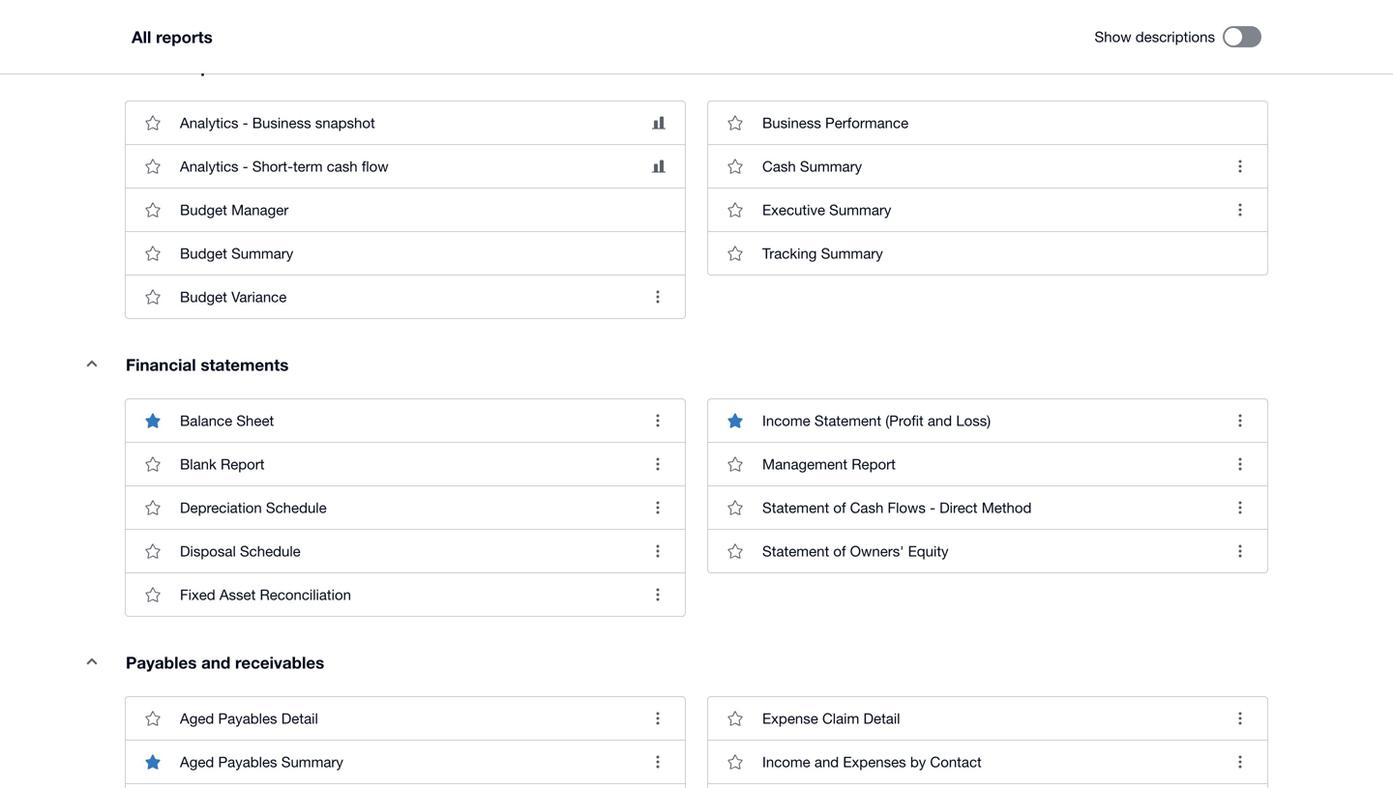 Task type: vqa. For each thing, say whether or not it's contained in the screenshot.
Aged Payables Detail "link"
yes



Task type: locate. For each thing, give the bounding box(es) containing it.
favorite image inside disposal schedule link
[[134, 532, 172, 571]]

- right flows
[[930, 500, 936, 516]]

income up management
[[763, 412, 811, 429]]

more options image inside management report link
[[1222, 445, 1260, 484]]

0 vertical spatial budget
[[180, 201, 227, 218]]

aged payables detail link
[[126, 698, 685, 741]]

cash
[[763, 158, 796, 175], [850, 500, 884, 516]]

financial for financial performance
[[126, 57, 196, 76]]

1 horizontal spatial report
[[852, 456, 896, 473]]

budget down budget summary on the left
[[180, 288, 227, 305]]

detail up aged payables summary
[[281, 711, 318, 727]]

statement of owners' equity link
[[709, 530, 1268, 573]]

more options image for aged payables summary
[[639, 743, 678, 782]]

more options image for balance sheet
[[639, 402, 678, 440]]

favorite image for executive summary
[[716, 191, 755, 229]]

and
[[928, 412, 953, 429], [201, 653, 231, 673], [815, 754, 839, 771]]

2 business from the left
[[763, 114, 822, 131]]

favorite image for blank report
[[134, 445, 172, 484]]

owners'
[[850, 543, 905, 560]]

1 horizontal spatial business
[[763, 114, 822, 131]]

favorite image inside budget manager link
[[134, 191, 172, 229]]

1 vertical spatial analytics
[[180, 158, 239, 175]]

1 vertical spatial statement
[[763, 500, 830, 516]]

0 vertical spatial analytics
[[180, 114, 239, 131]]

1 vertical spatial expand report group image
[[73, 643, 111, 681]]

favorite image inside depreciation schedule link
[[134, 489, 172, 528]]

2 horizontal spatial and
[[928, 412, 953, 429]]

2 expand report group image from the top
[[73, 643, 111, 681]]

0 horizontal spatial business
[[252, 114, 311, 131]]

schedule
[[266, 500, 327, 516], [240, 543, 301, 560]]

report right blank
[[221, 456, 265, 473]]

summary for budget summary
[[231, 245, 294, 262]]

1 vertical spatial aged
[[180, 754, 214, 771]]

schedule for depreciation schedule
[[266, 500, 327, 516]]

favorite image inside the expense claim detail link
[[716, 700, 755, 739]]

favorite image inside business performance link
[[716, 104, 755, 142]]

more options image for blank report
[[639, 445, 678, 484]]

more options image for cash summary
[[1222, 147, 1260, 186]]

0 horizontal spatial cash
[[763, 158, 796, 175]]

more options image for management report
[[1222, 445, 1260, 484]]

receivables
[[235, 653, 325, 673]]

term
[[293, 158, 323, 175]]

cash left flows
[[850, 500, 884, 516]]

expand report group image for financial statements
[[73, 345, 111, 383]]

more options image for depreciation schedule
[[639, 489, 678, 528]]

favorite image inside statement of cash flows - direct method link
[[716, 489, 755, 528]]

payables down 'aged payables detail'
[[218, 754, 277, 771]]

statement of owners' equity
[[763, 543, 949, 560]]

2 budget from the top
[[180, 245, 227, 262]]

favorite image for tracking summary
[[716, 234, 755, 273]]

income
[[763, 412, 811, 429], [763, 754, 811, 771]]

1 vertical spatial financial
[[126, 355, 196, 375]]

cash summary
[[763, 158, 863, 175]]

1 financial from the top
[[126, 57, 196, 76]]

remove favorite image
[[716, 402, 755, 440], [134, 743, 172, 782]]

budget for budget summary
[[180, 245, 227, 262]]

favorite image inside aged payables detail link
[[134, 700, 172, 739]]

more options image inside disposal schedule link
[[639, 532, 678, 571]]

1 horizontal spatial cash
[[850, 500, 884, 516]]

favorite image inside budget variance link
[[134, 278, 172, 317]]

summary inside "link"
[[800, 158, 863, 175]]

income statement (profit and loss) link
[[709, 400, 1268, 442]]

executive
[[763, 201, 826, 218]]

summary down 'aged payables detail'
[[281, 754, 344, 771]]

analytics - business snapshot
[[180, 114, 375, 131]]

0 horizontal spatial detail
[[281, 711, 318, 727]]

0 vertical spatial financial
[[126, 57, 196, 76]]

more options image
[[1222, 147, 1260, 186], [639, 445, 678, 484], [639, 489, 678, 528], [639, 532, 678, 571], [639, 576, 678, 615], [1222, 700, 1260, 739]]

expand report group image
[[73, 345, 111, 383], [73, 643, 111, 681]]

income down expense
[[763, 754, 811, 771]]

1 vertical spatial of
[[834, 543, 846, 560]]

payables up aged payables summary
[[218, 711, 277, 727]]

budget up budget summary on the left
[[180, 201, 227, 218]]

aged down 'aged payables detail'
[[180, 754, 214, 771]]

1 budget from the top
[[180, 201, 227, 218]]

0 vertical spatial income
[[763, 412, 811, 429]]

0 horizontal spatial remove favorite image
[[134, 743, 172, 782]]

1 horizontal spatial detail
[[864, 711, 901, 727]]

financial up remove favorite icon
[[126, 355, 196, 375]]

statement left owners'
[[763, 543, 830, 560]]

statement up management report
[[815, 412, 882, 429]]

budget up budget variance
[[180, 245, 227, 262]]

financial performance
[[126, 57, 302, 76]]

financial down 'all reports'
[[126, 57, 196, 76]]

detail inside the expense claim detail link
[[864, 711, 901, 727]]

2 vertical spatial payables
[[218, 754, 277, 771]]

more options image inside fixed asset reconciliation link
[[639, 576, 678, 615]]

favorite image inside budget summary link
[[134, 234, 172, 273]]

statement for owners'
[[763, 543, 830, 560]]

business performance link
[[709, 102, 1268, 144]]

balance
[[180, 412, 232, 429]]

of down management report
[[834, 500, 846, 516]]

2 financial from the top
[[126, 355, 196, 375]]

more options image inside the expense claim detail link
[[1222, 700, 1260, 739]]

by
[[911, 754, 927, 771]]

favorite image inside fixed asset reconciliation link
[[134, 576, 172, 615]]

1 vertical spatial schedule
[[240, 543, 301, 560]]

2 vertical spatial and
[[815, 754, 839, 771]]

statement of cash flows - direct method link
[[709, 486, 1268, 530]]

0 vertical spatial aged
[[180, 711, 214, 727]]

flow
[[362, 158, 389, 175]]

aged down payables and receivables
[[180, 711, 214, 727]]

favorite image inside blank report link
[[134, 445, 172, 484]]

payables
[[126, 653, 197, 673], [218, 711, 277, 727], [218, 754, 277, 771]]

more options image for income and expenses by contact
[[1222, 743, 1260, 782]]

analytics - short-term cash flow
[[180, 158, 389, 175]]

more options image inside income statement (profit and loss) link
[[1222, 402, 1260, 440]]

favorite image inside income and expenses by contact 'link'
[[716, 743, 755, 782]]

payables down "fixed" at left
[[126, 653, 197, 673]]

1 of from the top
[[834, 500, 846, 516]]

1 detail from the left
[[281, 711, 318, 727]]

1 vertical spatial cash
[[850, 500, 884, 516]]

0 vertical spatial expand report group image
[[73, 345, 111, 383]]

favorite image inside statement of owners' equity link
[[716, 532, 755, 571]]

schedule up fixed asset reconciliation
[[240, 543, 301, 560]]

management report link
[[709, 442, 1268, 486]]

0 vertical spatial -
[[243, 114, 248, 131]]

favorite image inside tracking summary link
[[716, 234, 755, 273]]

1 vertical spatial payables
[[218, 711, 277, 727]]

of
[[834, 500, 846, 516], [834, 543, 846, 560]]

report for blank report
[[221, 456, 265, 473]]

budget summary
[[180, 245, 294, 262]]

favorite image for analytics - business snapshot
[[134, 104, 172, 142]]

1 horizontal spatial and
[[815, 754, 839, 771]]

of left owners'
[[834, 543, 846, 560]]

- down performance
[[243, 114, 248, 131]]

income and expenses by contact link
[[709, 741, 1268, 784]]

favorite image inside management report link
[[716, 445, 755, 484]]

business up analytics - short-term cash flow
[[252, 114, 311, 131]]

business up cash summary
[[763, 114, 822, 131]]

depreciation schedule link
[[126, 486, 685, 530]]

income for income statement (profit and loss)
[[763, 412, 811, 429]]

more options image inside budget variance link
[[639, 278, 678, 317]]

2 report from the left
[[852, 456, 896, 473]]

variance
[[231, 288, 287, 305]]

management
[[763, 456, 848, 473]]

1 vertical spatial -
[[243, 158, 248, 175]]

1 aged from the top
[[180, 711, 214, 727]]

cash
[[327, 158, 358, 175]]

budget summary link
[[126, 231, 685, 275]]

summary for cash summary
[[800, 158, 863, 175]]

1 vertical spatial remove favorite image
[[134, 743, 172, 782]]

more options image inside income and expenses by contact 'link'
[[1222, 743, 1260, 782]]

more options image for disposal schedule
[[639, 532, 678, 571]]

reconciliation
[[260, 587, 351, 604]]

detail inside aged payables detail link
[[281, 711, 318, 727]]

3 budget from the top
[[180, 288, 227, 305]]

0 vertical spatial schedule
[[266, 500, 327, 516]]

1 vertical spatial budget
[[180, 245, 227, 262]]

schedule up disposal schedule
[[266, 500, 327, 516]]

2 aged from the top
[[180, 754, 214, 771]]

all reports
[[132, 27, 213, 46]]

more options image inside blank report link
[[639, 445, 678, 484]]

business
[[252, 114, 311, 131], [763, 114, 822, 131]]

aged
[[180, 711, 214, 727], [180, 754, 214, 771]]

- for business
[[243, 114, 248, 131]]

tracking
[[763, 245, 817, 262]]

summary up tracking summary
[[830, 201, 892, 218]]

0 horizontal spatial report
[[221, 456, 265, 473]]

disposal schedule
[[180, 543, 301, 560]]

2 detail from the left
[[864, 711, 901, 727]]

tracking summary
[[763, 245, 884, 262]]

budget variance
[[180, 288, 287, 305]]

budget for budget variance
[[180, 288, 227, 305]]

and left loss)
[[928, 412, 953, 429]]

0 vertical spatial of
[[834, 500, 846, 516]]

2 vertical spatial statement
[[763, 543, 830, 560]]

and left receivables
[[201, 653, 231, 673]]

remove favorite image inside aged payables summary link
[[134, 743, 172, 782]]

budget manager
[[180, 201, 289, 218]]

1 income from the top
[[763, 412, 811, 429]]

detail
[[281, 711, 318, 727], [864, 711, 901, 727]]

analytics up 'budget manager'
[[180, 158, 239, 175]]

favorite image inside executive summary link
[[716, 191, 755, 229]]

1 expand report group image from the top
[[73, 345, 111, 383]]

and inside 'link'
[[815, 754, 839, 771]]

statement
[[815, 412, 882, 429], [763, 500, 830, 516], [763, 543, 830, 560]]

statement inside statement of cash flows - direct method link
[[763, 500, 830, 516]]

- left the short-
[[243, 158, 248, 175]]

remove favorite image inside income statement (profit and loss) link
[[716, 402, 755, 440]]

cash up executive
[[763, 158, 796, 175]]

(profit
[[886, 412, 924, 429]]

1 report from the left
[[221, 456, 265, 473]]

0 vertical spatial remove favorite image
[[716, 402, 755, 440]]

summary
[[800, 158, 863, 175], [830, 201, 892, 218], [231, 245, 294, 262], [821, 245, 884, 262], [281, 754, 344, 771]]

more information about analytics - business snapshot image
[[652, 117, 666, 129]]

financial
[[126, 57, 196, 76], [126, 355, 196, 375]]

fixed asset reconciliation link
[[126, 573, 685, 617]]

2 vertical spatial budget
[[180, 288, 227, 305]]

favorite image inside cash summary "link"
[[716, 147, 755, 186]]

statement down management
[[763, 500, 830, 516]]

statement for cash
[[763, 500, 830, 516]]

budget
[[180, 201, 227, 218], [180, 245, 227, 262], [180, 288, 227, 305]]

2 analytics from the top
[[180, 158, 239, 175]]

1 analytics from the top
[[180, 114, 239, 131]]

favorite image
[[134, 147, 172, 186], [716, 147, 755, 186], [134, 191, 172, 229], [134, 445, 172, 484], [716, 489, 755, 528], [134, 532, 172, 571], [716, 532, 755, 571], [134, 576, 172, 615], [134, 700, 172, 739], [716, 700, 755, 739]]

detail for expense claim detail
[[864, 711, 901, 727]]

payables for aged payables summary
[[218, 754, 277, 771]]

aged payables detail
[[180, 711, 318, 727]]

detail right claim
[[864, 711, 901, 727]]

and down expense claim detail
[[815, 754, 839, 771]]

0 horizontal spatial and
[[201, 653, 231, 673]]

favorite image
[[134, 104, 172, 142], [716, 104, 755, 142], [716, 191, 755, 229], [134, 234, 172, 273], [716, 234, 755, 273], [134, 278, 172, 317], [716, 445, 755, 484], [134, 489, 172, 528], [716, 743, 755, 782]]

expense claim detail link
[[709, 698, 1268, 741]]

blank
[[180, 456, 217, 473]]

analytics down financial performance
[[180, 114, 239, 131]]

1 horizontal spatial remove favorite image
[[716, 402, 755, 440]]

more options image for executive summary
[[1222, 191, 1260, 229]]

more options image
[[1222, 191, 1260, 229], [639, 278, 678, 317], [639, 402, 678, 440], [1222, 402, 1260, 440], [1222, 445, 1260, 484], [1222, 489, 1260, 528], [1222, 532, 1260, 571], [639, 700, 678, 739], [639, 743, 678, 782], [1222, 743, 1260, 782]]

more options image inside aged payables summary link
[[639, 743, 678, 782]]

sheet
[[237, 412, 274, 429]]

report
[[221, 456, 265, 473], [852, 456, 896, 473]]

expand report group image for payables and receivables
[[73, 643, 111, 681]]

disposal
[[180, 543, 236, 560]]

0 vertical spatial statement
[[815, 412, 882, 429]]

balance sheet
[[180, 412, 274, 429]]

report down income statement (profit and loss) on the bottom
[[852, 456, 896, 473]]

more options image inside cash summary "link"
[[1222, 147, 1260, 186]]

more information about analytics - short-term cash flow image
[[652, 160, 666, 173]]

1 vertical spatial income
[[763, 754, 811, 771]]

descriptions
[[1136, 28, 1216, 45]]

2 income from the top
[[763, 754, 811, 771]]

0 vertical spatial cash
[[763, 158, 796, 175]]

-
[[243, 114, 248, 131], [243, 158, 248, 175], [930, 500, 936, 516]]

favorite image for business performance
[[716, 104, 755, 142]]

performance
[[826, 114, 909, 131]]

show
[[1095, 28, 1132, 45]]

income inside 'link'
[[763, 754, 811, 771]]

2 of from the top
[[834, 543, 846, 560]]

more options image inside executive summary link
[[1222, 191, 1260, 229]]

summary down manager
[[231, 245, 294, 262]]

1 vertical spatial and
[[201, 653, 231, 673]]

summary down executive summary at right top
[[821, 245, 884, 262]]

direct
[[940, 500, 978, 516]]

statement inside statement of owners' equity link
[[763, 543, 830, 560]]

summary up executive summary at right top
[[800, 158, 863, 175]]

analytics
[[180, 114, 239, 131], [180, 158, 239, 175]]



Task type: describe. For each thing, give the bounding box(es) containing it.
more options image for aged payables detail
[[639, 700, 678, 739]]

favorite image for budget summary
[[134, 234, 172, 273]]

payables and receivables
[[126, 653, 325, 673]]

budget for budget manager
[[180, 201, 227, 218]]

method
[[982, 500, 1032, 516]]

aged for aged payables detail
[[180, 711, 214, 727]]

0 vertical spatial payables
[[126, 653, 197, 673]]

income statement (profit and loss)
[[763, 412, 991, 429]]

schedule for disposal schedule
[[240, 543, 301, 560]]

favorite image for income and expenses by contact
[[716, 743, 755, 782]]

depreciation
[[180, 500, 262, 516]]

0 vertical spatial and
[[928, 412, 953, 429]]

balance sheet link
[[126, 400, 685, 442]]

flows
[[888, 500, 926, 516]]

aged payables summary link
[[126, 741, 685, 784]]

depreciation schedule
[[180, 500, 327, 516]]

favorite image for fixed asset reconciliation
[[134, 576, 172, 615]]

statement of cash flows - direct method
[[763, 500, 1032, 516]]

detail for aged payables detail
[[281, 711, 318, 727]]

statement inside income statement (profit and loss) link
[[815, 412, 882, 429]]

income and expenses by contact
[[763, 754, 982, 771]]

more options image for income statement (profit and loss)
[[1222, 402, 1260, 440]]

of for cash
[[834, 500, 846, 516]]

report for management report
[[852, 456, 896, 473]]

aged payables summary
[[180, 754, 344, 771]]

and for income and expenses by contact
[[815, 754, 839, 771]]

management report
[[763, 456, 896, 473]]

short-
[[252, 158, 293, 175]]

1 business from the left
[[252, 114, 311, 131]]

more options image for statement of cash flows - direct method
[[1222, 489, 1260, 528]]

blank report
[[180, 456, 265, 473]]

favorite image for budget manager
[[134, 191, 172, 229]]

manager
[[231, 201, 289, 218]]

expenses
[[844, 754, 907, 771]]

reports
[[156, 27, 213, 46]]

expand report group image
[[73, 46, 111, 85]]

budget variance link
[[126, 275, 685, 318]]

favorite image for depreciation schedule
[[134, 489, 172, 528]]

expense claim detail
[[763, 711, 901, 727]]

executive summary
[[763, 201, 892, 218]]

all
[[132, 27, 151, 46]]

favorite image for analytics - short-term cash flow
[[134, 147, 172, 186]]

favorite image for expense claim detail
[[716, 700, 755, 739]]

remove favorite image for aged payables summary
[[134, 743, 172, 782]]

remove favorite image for income statement (profit and loss)
[[716, 402, 755, 440]]

- for short-
[[243, 158, 248, 175]]

contact
[[931, 754, 982, 771]]

cash inside "link"
[[763, 158, 796, 175]]

blank report link
[[126, 442, 685, 486]]

favorite image for budget variance
[[134, 278, 172, 317]]

asset
[[220, 587, 256, 604]]

business performance
[[763, 114, 909, 131]]

aged for aged payables summary
[[180, 754, 214, 771]]

fixed
[[180, 587, 216, 604]]

equity
[[909, 543, 949, 560]]

financial statements
[[126, 355, 289, 375]]

analytics for analytics - business snapshot
[[180, 114, 239, 131]]

snapshot
[[315, 114, 375, 131]]

favorite image for statement of cash flows - direct method
[[716, 489, 755, 528]]

more options image for expense claim detail
[[1222, 700, 1260, 739]]

performance
[[201, 57, 302, 76]]

more options image for fixed asset reconciliation
[[639, 576, 678, 615]]

favorite image for aged payables detail
[[134, 700, 172, 739]]

expense
[[763, 711, 819, 727]]

claim
[[823, 711, 860, 727]]

cash summary link
[[709, 144, 1268, 188]]

payables for aged payables detail
[[218, 711, 277, 727]]

more options image for statement of owners' equity
[[1222, 532, 1260, 571]]

statements
[[201, 355, 289, 375]]

analytics for analytics - short-term cash flow
[[180, 158, 239, 175]]

loss)
[[957, 412, 991, 429]]

income for income and expenses by contact
[[763, 754, 811, 771]]

2 vertical spatial -
[[930, 500, 936, 516]]

remove favorite image
[[134, 402, 172, 440]]

favorite image for cash summary
[[716, 147, 755, 186]]

fixed asset reconciliation
[[180, 587, 351, 604]]

and for payables and receivables
[[201, 653, 231, 673]]

financial for financial statements
[[126, 355, 196, 375]]

favorite image for management report
[[716, 445, 755, 484]]

favorite image for disposal schedule
[[134, 532, 172, 571]]

summary for executive summary
[[830, 201, 892, 218]]

executive summary link
[[709, 188, 1268, 231]]

tracking summary link
[[709, 231, 1268, 275]]

budget manager link
[[126, 188, 685, 231]]

more options image for budget variance
[[639, 278, 678, 317]]

of for owners'
[[834, 543, 846, 560]]

favorite image for statement of owners' equity
[[716, 532, 755, 571]]

show descriptions
[[1095, 28, 1216, 45]]

disposal schedule link
[[126, 530, 685, 573]]

summary for tracking summary
[[821, 245, 884, 262]]



